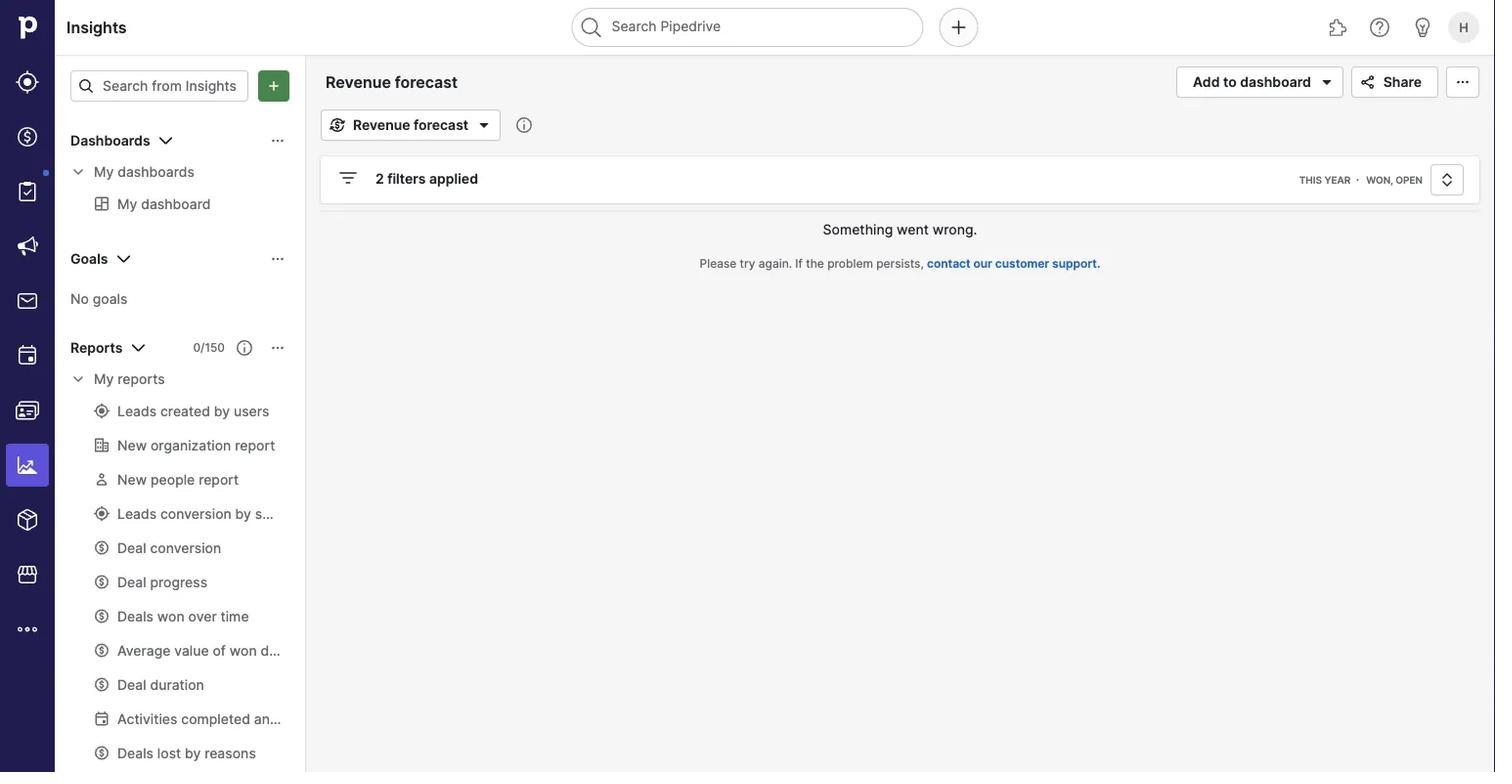 Task type: describe. For each thing, give the bounding box(es) containing it.
leads image
[[16, 70, 39, 94]]

color primary image up my reports
[[127, 336, 150, 360]]

color primary image inside share button
[[1356, 74, 1380, 90]]

year
[[1325, 174, 1351, 186]]

goals button
[[55, 244, 305, 275]]

Revenue forecast field
[[321, 69, 487, 95]]

add to dashboard button
[[1176, 67, 1344, 98]]

add to dashboard
[[1193, 74, 1311, 90]]

share
[[1384, 74, 1422, 90]]

contact
[[927, 257, 971, 271]]

something went wrong.
[[823, 221, 977, 238]]

campaigns image
[[16, 235, 39, 258]]

deals image
[[16, 125, 39, 149]]

support.
[[1052, 257, 1101, 271]]

persists,
[[877, 257, 924, 271]]

applied
[[429, 171, 478, 187]]

goals inside button
[[70, 251, 108, 267]]

to
[[1223, 74, 1237, 90]]

my dashboards
[[94, 164, 194, 180]]

quick add image
[[947, 16, 971, 39]]

sales assistant image
[[1411, 16, 1435, 39]]

this
[[1299, 174, 1322, 186]]

this year
[[1299, 174, 1351, 186]]

dashboard
[[1240, 74, 1311, 90]]

color primary image inside revenue forecast button
[[326, 117, 349, 133]]

Search Pipedrive field
[[572, 8, 924, 47]]

color undefined image
[[16, 180, 39, 203]]

went
[[897, 221, 929, 238]]

color primary image left 2 on the left top
[[336, 166, 360, 190]]

h button
[[1445, 8, 1484, 47]]

please
[[700, 257, 737, 271]]

color primary image right open
[[1436, 172, 1459, 188]]

quick help image
[[1368, 16, 1392, 39]]

our
[[974, 257, 993, 271]]

0/150
[[193, 341, 225, 355]]

open
[[1396, 174, 1423, 186]]

insights image
[[16, 454, 39, 477]]

no goals
[[70, 290, 128, 307]]

color primary image down color primary inverted icon
[[270, 133, 286, 149]]

color secondary image for my reports
[[70, 372, 86, 387]]

products image
[[16, 509, 39, 532]]

color primary image up my dashboards
[[154, 129, 178, 153]]

revenue forecast
[[353, 117, 469, 134]]



Task type: locate. For each thing, give the bounding box(es) containing it.
color primary image right 0/150 on the left top
[[270, 340, 286, 356]]

1 vertical spatial my
[[94, 371, 114, 388]]

color secondary image for my dashboards
[[70, 164, 86, 180]]

1 vertical spatial color secondary image
[[70, 372, 86, 387]]

color secondary image left my reports
[[70, 372, 86, 387]]

marketplace image
[[16, 563, 39, 587]]

my right color undefined image
[[94, 164, 114, 180]]

color secondary image right color undefined image
[[70, 164, 86, 180]]

problem
[[828, 257, 873, 271]]

filters
[[387, 171, 426, 187]]

color primary image left info icon
[[473, 113, 496, 137]]

1 vertical spatial reports
[[118, 371, 165, 388]]

something
[[823, 221, 893, 238]]

color primary image right dashboard
[[1315, 70, 1339, 94]]

1 color secondary image from the top
[[70, 164, 86, 180]]

color secondary image
[[70, 164, 86, 180], [70, 372, 86, 387]]

contacts image
[[16, 399, 39, 423]]

revenue forecast button
[[321, 110, 501, 141]]

my
[[94, 164, 114, 180], [94, 371, 114, 388]]

reports down the no goals
[[118, 371, 165, 388]]

dashboards button
[[55, 125, 305, 156]]

sales inbox image
[[16, 289, 39, 313]]

goals right no
[[93, 290, 128, 307]]

1 vertical spatial goals
[[93, 290, 128, 307]]

again.
[[759, 257, 792, 271]]

won, open
[[1367, 174, 1423, 186]]

0 vertical spatial reports
[[70, 340, 123, 356]]

color primary image inside revenue forecast button
[[473, 113, 496, 137]]

customer
[[995, 257, 1050, 271]]

color primary image
[[1356, 74, 1380, 90], [1451, 74, 1475, 90], [78, 78, 94, 94], [326, 117, 349, 133], [270, 251, 286, 267], [237, 340, 252, 356]]

0 vertical spatial my
[[94, 164, 114, 180]]

color primary image
[[1315, 70, 1339, 94], [473, 113, 496, 137], [154, 129, 178, 153], [270, 133, 286, 149], [336, 166, 360, 190], [1436, 172, 1459, 188], [112, 247, 135, 271], [127, 336, 150, 360], [270, 340, 286, 356]]

forecast
[[414, 117, 469, 134]]

goals up no
[[70, 251, 108, 267]]

0 vertical spatial dashboards
[[70, 133, 150, 149]]

revenue
[[353, 117, 410, 134]]

wrong.
[[933, 221, 977, 238]]

insights
[[67, 18, 127, 37]]

2 my from the top
[[94, 371, 114, 388]]

Search from Insights text field
[[70, 70, 248, 102]]

please try again. if the problem persists, contact our customer support.
[[700, 257, 1101, 271]]

dashboards
[[70, 133, 150, 149], [118, 164, 194, 180]]

2 color secondary image from the top
[[70, 372, 86, 387]]

if
[[795, 257, 803, 271]]

my for my reports
[[94, 371, 114, 388]]

goals
[[70, 251, 108, 267], [93, 290, 128, 307]]

dashboards up my dashboards
[[70, 133, 150, 149]]

my down the no goals
[[94, 371, 114, 388]]

color primary inverted image
[[262, 78, 286, 94]]

color primary image inside "goals" button
[[270, 251, 286, 267]]

share button
[[1351, 67, 1439, 98]]

2 filters applied
[[376, 171, 478, 187]]

1 vertical spatial dashboards
[[118, 164, 194, 180]]

reports up my reports
[[70, 340, 123, 356]]

more image
[[16, 618, 39, 642]]

activities image
[[16, 344, 39, 368]]

0 vertical spatial color secondary image
[[70, 164, 86, 180]]

color primary image inside add to dashboard button
[[1315, 70, 1339, 94]]

h
[[1459, 20, 1469, 35]]

menu
[[0, 0, 55, 773]]

menu item
[[0, 438, 55, 493]]

home image
[[13, 13, 42, 42]]

reports
[[70, 340, 123, 356], [118, 371, 165, 388]]

0 vertical spatial goals
[[70, 251, 108, 267]]

2
[[376, 171, 384, 187]]

my for my dashboards
[[94, 164, 114, 180]]

1 my from the top
[[94, 164, 114, 180]]

contact our customer support. link
[[927, 257, 1101, 271]]

the
[[806, 257, 824, 271]]

dashboards down dashboards button
[[118, 164, 194, 180]]

color primary image up the no goals
[[112, 247, 135, 271]]

color primary image inside "goals" button
[[112, 247, 135, 271]]

won,
[[1367, 174, 1394, 186]]

add
[[1193, 74, 1220, 90]]

info image
[[517, 117, 532, 133]]

no
[[70, 290, 89, 307]]

my reports
[[94, 371, 165, 388]]

dashboards inside button
[[70, 133, 150, 149]]

try
[[740, 257, 756, 271]]



Task type: vqa. For each thing, say whether or not it's contained in the screenshot.
AND to the middle
no



